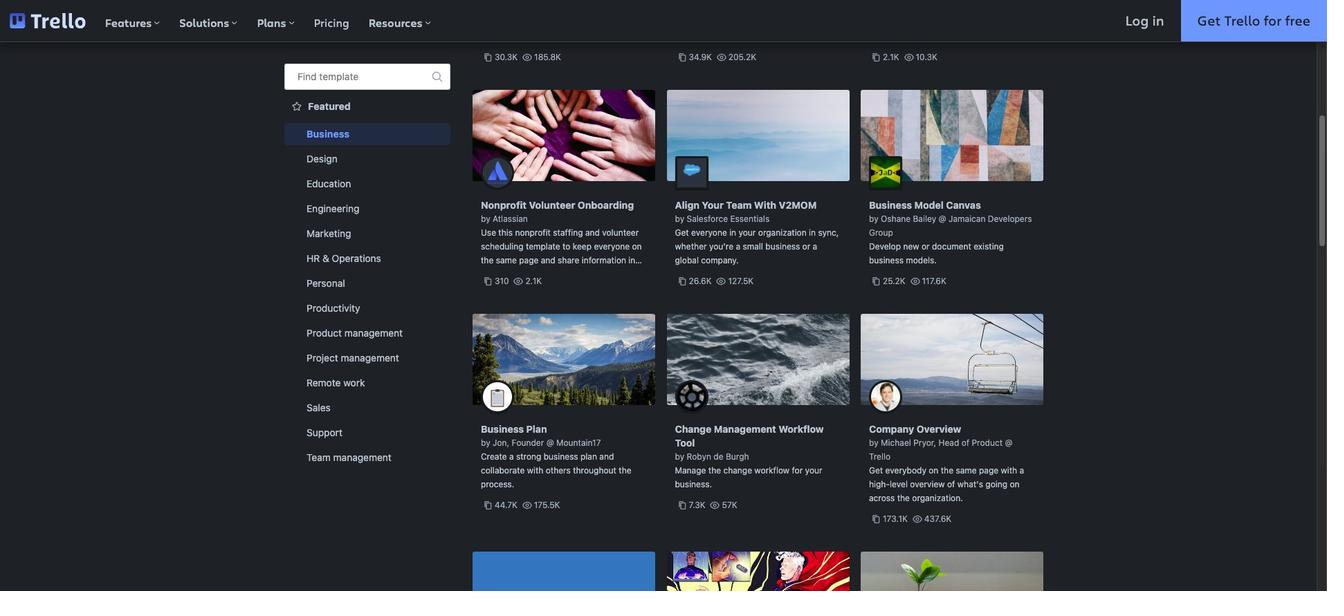 Task type: vqa. For each thing, say whether or not it's contained in the screenshot.
the right "plan"
yes



Task type: locate. For each thing, give the bounding box(es) containing it.
and left share
[[541, 255, 556, 266]]

2 horizontal spatial @
[[1005, 438, 1013, 449]]

0 horizontal spatial product
[[307, 327, 342, 339]]

trello up ideal
[[886, 17, 908, 28]]

information
[[582, 255, 626, 266]]

2 horizontal spatial to
[[947, 17, 955, 28]]

or right projects
[[1020, 31, 1028, 42]]

product inside the company overview by michael pryor, head of product @ trello get everybody on the same page with a high-level overview of what's going on across the organization.
[[972, 438, 1003, 449]]

this inside turn big dreams into bigger results. use this trello template to build your nonprofit team's ideal workflow, for projects big or small.
[[869, 17, 884, 28]]

by down nonprofit
[[481, 214, 491, 224]]

solutions
[[180, 15, 229, 30]]

0 horizontal spatial 2.1k
[[526, 276, 542, 287]]

everyone
[[692, 228, 727, 238], [594, 242, 630, 252]]

business down develop
[[869, 255, 904, 266]]

2.1k down the team's
[[883, 52, 900, 62]]

to right board
[[540, 17, 548, 28]]

@ up going
[[1005, 438, 1013, 449]]

2 vertical spatial on
[[1010, 480, 1020, 490]]

template down 'staffing'
[[526, 242, 560, 252]]

0 vertical spatial canvas
[[696, 3, 725, 14]]

1 vertical spatial big
[[1006, 31, 1018, 42]]

2 horizontal spatial get
[[1198, 11, 1221, 30]]

plan
[[527, 424, 547, 435]]

product management link
[[285, 323, 451, 345]]

design link
[[285, 148, 451, 170]]

0 vertical spatial and
[[586, 228, 600, 238]]

the down de
[[709, 466, 721, 476]]

same up time.
[[496, 255, 517, 266]]

1 horizontal spatial everyone
[[692, 228, 727, 238]]

into inside lean canvas is a 1-page business plan template created by ash maurya that helps you deconstruct your idea into its key assumptions.
[[803, 31, 818, 42]]

@
[[939, 214, 947, 224], [547, 438, 554, 449], [1005, 438, 1013, 449]]

business up the design
[[307, 128, 350, 140]]

essentials
[[731, 214, 770, 224]]

big right projects
[[1006, 31, 1018, 42]]

on up overview
[[929, 466, 939, 476]]

and up keep on the top
[[586, 228, 600, 238]]

remote
[[307, 377, 341, 389]]

2 horizontal spatial business
[[869, 199, 912, 211]]

0 vertical spatial into
[[935, 3, 950, 14]]

0 horizontal spatial to
[[540, 17, 548, 28]]

a
[[736, 3, 740, 14], [736, 242, 741, 252], [813, 242, 818, 252], [509, 452, 514, 462], [1020, 466, 1025, 476]]

0 horizontal spatial business
[[307, 128, 350, 140]]

get right log in
[[1198, 11, 1221, 30]]

the inside the nonprofit volunteer onboarding by atlassian use this nonprofit staffing and volunteer scheduling template to keep everyone on the same page and share information in real-time.
[[481, 255, 494, 266]]

same inside the nonprofit volunteer onboarding by atlassian use this nonprofit staffing and volunteer scheduling template to keep everyone on the same page and share information in real-time.
[[496, 255, 517, 266]]

document
[[932, 242, 972, 252]]

1 vertical spatial and
[[541, 255, 556, 266]]

by up group
[[869, 214, 879, 224]]

your right workflow
[[805, 466, 823, 476]]

on
[[632, 242, 642, 252], [929, 466, 939, 476], [1010, 480, 1020, 490]]

team down support
[[307, 452, 331, 464]]

business for business plan by jon, founder @ mountain17 create a strong business plan and collaborate with others throughout the process.
[[481, 424, 524, 435]]

use up swag
[[481, 17, 496, 28]]

jamaican
[[949, 214, 986, 224]]

tool
[[675, 437, 695, 449]]

by down tool
[[675, 452, 685, 462]]

to inside "use this board to manage inventory or swag requests with the crmble power-up!"
[[540, 17, 548, 28]]

get trello for free link
[[1181, 0, 1328, 42]]

the up real-
[[481, 255, 494, 266]]

with inside "business plan by jon, founder @ mountain17 create a strong business plan and collaborate with others throughout the process."
[[527, 466, 544, 476]]

0 vertical spatial everyone
[[692, 228, 727, 238]]

atlassian image
[[481, 156, 514, 190]]

get up whether
[[675, 228, 689, 238]]

with inside "use this board to manage inventory or swag requests with the crmble power-up!"
[[540, 31, 556, 42]]

management for project management
[[341, 352, 399, 364]]

the inside "business plan by jon, founder @ mountain17 create a strong business plan and collaborate with others throughout the process."
[[619, 466, 632, 476]]

by
[[744, 17, 754, 28], [481, 214, 491, 224], [675, 214, 685, 224], [869, 214, 879, 224], [481, 438, 491, 449], [869, 438, 879, 449], [675, 452, 685, 462]]

business inside "business plan by jon, founder @ mountain17 create a strong business plan and collaborate with others throughout the process."
[[481, 424, 524, 435]]

volunteer
[[602, 228, 639, 238]]

34.9k
[[689, 52, 712, 62]]

or down organization
[[803, 242, 811, 252]]

with up 185.8k
[[540, 31, 556, 42]]

by down align
[[675, 214, 685, 224]]

26.6k
[[689, 276, 712, 287]]

@ right the bailey
[[939, 214, 947, 224]]

nonprofit down results.
[[998, 17, 1034, 28]]

1 vertical spatial 2.1k
[[526, 276, 542, 287]]

canvas up the 'jamaican' in the right of the page
[[947, 199, 981, 211]]

a inside "business plan by jon, founder @ mountain17 create a strong business plan and collaborate with others throughout the process."
[[509, 452, 514, 462]]

canvas left the is
[[696, 3, 725, 14]]

align your team with v2mom by salesforce essentials get everyone in your organization in sync, whether you're a small business or a global company.
[[675, 199, 839, 266]]

0 vertical spatial plan
[[809, 3, 826, 14]]

model
[[915, 199, 944, 211]]

in right information on the top left of page
[[629, 255, 636, 266]]

a inside lean canvas is a 1-page business plan template created by ash maurya that helps you deconstruct your idea into its key assumptions.
[[736, 3, 740, 14]]

1 vertical spatial for
[[958, 31, 969, 42]]

1 horizontal spatial 2.1k
[[883, 52, 900, 62]]

into down the that
[[803, 31, 818, 42]]

0 vertical spatial on
[[632, 242, 642, 252]]

1 horizontal spatial of
[[962, 438, 970, 449]]

this inside "use this board to manage inventory or swag requests with the crmble power-up!"
[[499, 17, 513, 28]]

of right head on the right bottom
[[962, 438, 970, 449]]

hr & operations link
[[285, 248, 451, 270]]

manage
[[675, 466, 706, 476]]

your inside lean canvas is a 1-page business plan template created by ash maurya that helps you deconstruct your idea into its key assumptions.
[[765, 31, 782, 42]]

2 vertical spatial business
[[481, 424, 524, 435]]

business inside the business model canvas by oshane bailey @ jamaican developers group develop new or document existing business models.
[[869, 199, 912, 211]]

everyone down the "salesforce"
[[692, 228, 727, 238]]

1 vertical spatial use
[[481, 17, 496, 28]]

0 vertical spatial of
[[962, 438, 970, 449]]

log in
[[1126, 11, 1165, 30]]

business up oshane
[[869, 199, 912, 211]]

inventory
[[584, 17, 620, 28]]

michael pryor, head of product @ trello image
[[869, 381, 903, 414]]

big right "turn"
[[889, 3, 902, 14]]

robyn de burgh image
[[675, 381, 709, 414]]

@ inside "business plan by jon, founder @ mountain17 create a strong business plan and collaborate with others throughout the process."
[[547, 438, 554, 449]]

1 vertical spatial business
[[869, 199, 912, 211]]

team up essentials
[[726, 199, 752, 211]]

canvas
[[696, 3, 725, 14], [947, 199, 981, 211]]

or inside turn big dreams into bigger results. use this trello template to build your nonprofit team's ideal workflow, for projects big or small.
[[1020, 31, 1028, 42]]

collaborate
[[481, 466, 525, 476]]

by inside the company overview by michael pryor, head of product @ trello get everybody on the same page with a high-level overview of what's going on across the organization.
[[869, 438, 879, 449]]

1 vertical spatial nonprofit
[[515, 228, 551, 238]]

resources
[[369, 15, 423, 30]]

0 horizontal spatial plan
[[581, 452, 597, 462]]

1 vertical spatial team
[[307, 452, 331, 464]]

oshane
[[881, 214, 911, 224]]

your inside align your team with v2mom by salesforce essentials get everyone in your organization in sync, whether you're a small business or a global company.
[[739, 228, 756, 238]]

or right the new
[[922, 242, 930, 252]]

trello down michael
[[869, 452, 891, 462]]

page inside the company overview by michael pryor, head of product @ trello get everybody on the same page with a high-level overview of what's going on across the organization.
[[980, 466, 999, 476]]

company.
[[701, 255, 739, 266]]

1 horizontal spatial business
[[481, 424, 524, 435]]

0 vertical spatial use
[[1011, 3, 1026, 14]]

business inside business 'link'
[[307, 128, 350, 140]]

205.2k
[[729, 52, 757, 62]]

1 vertical spatial of
[[948, 480, 956, 490]]

1 vertical spatial same
[[956, 466, 977, 476]]

you're
[[709, 242, 734, 252]]

1 vertical spatial management
[[341, 352, 399, 364]]

0 horizontal spatial @
[[547, 438, 554, 449]]

remote work link
[[285, 372, 451, 395]]

lean canvas is a 1-page business plan template created by ash maurya that helps you deconstruct your idea into its key assumptions.
[[675, 3, 830, 55]]

business up maurya
[[772, 3, 807, 14]]

ideal
[[898, 31, 917, 42]]

2 vertical spatial get
[[869, 466, 883, 476]]

trello image
[[10, 13, 86, 29], [10, 13, 86, 28]]

with up going
[[1001, 466, 1018, 476]]

1 horizontal spatial canvas
[[947, 199, 981, 211]]

business down organization
[[766, 242, 800, 252]]

on right going
[[1010, 480, 1020, 490]]

into
[[935, 3, 950, 14], [803, 31, 818, 42]]

for inside change management workflow tool by robyn de burgh manage the change workflow for your business.
[[792, 466, 803, 476]]

change management workflow tool by robyn de burgh manage the change workflow for your business.
[[675, 424, 824, 490]]

0 vertical spatial business
[[307, 128, 350, 140]]

0 horizontal spatial on
[[632, 242, 642, 252]]

management down product management link
[[341, 352, 399, 364]]

1 horizontal spatial get
[[869, 466, 883, 476]]

by inside align your team with v2mom by salesforce essentials get everyone in your organization in sync, whether you're a small business or a global company.
[[675, 214, 685, 224]]

0 vertical spatial page
[[751, 3, 770, 14]]

your up projects
[[978, 17, 996, 28]]

the inside change management workflow tool by robyn de burgh manage the change workflow for your business.
[[709, 466, 721, 476]]

head
[[939, 438, 960, 449]]

for
[[1264, 11, 1282, 30], [958, 31, 969, 42], [792, 466, 803, 476]]

1 vertical spatial into
[[803, 31, 818, 42]]

1 horizontal spatial for
[[958, 31, 969, 42]]

0 horizontal spatial of
[[948, 480, 956, 490]]

with down strong on the left of page
[[527, 466, 544, 476]]

everyone up information on the top left of page
[[594, 242, 630, 252]]

business inside lean canvas is a 1-page business plan template created by ash maurya that helps you deconstruct your idea into its key assumptions.
[[772, 3, 807, 14]]

to left build
[[947, 17, 955, 28]]

template inside lean canvas is a 1-page business plan template created by ash maurya that helps you deconstruct your idea into its key assumptions.
[[675, 17, 710, 28]]

turn
[[869, 3, 887, 14]]

founder
[[512, 438, 544, 449]]

overview
[[911, 480, 945, 490]]

the down level
[[898, 494, 910, 504]]

1 horizontal spatial team
[[726, 199, 752, 211]]

2 horizontal spatial on
[[1010, 480, 1020, 490]]

117.6k
[[922, 276, 947, 287]]

for left free
[[1264, 11, 1282, 30]]

1 vertical spatial canvas
[[947, 199, 981, 211]]

organization.
[[913, 494, 963, 504]]

0 horizontal spatial get
[[675, 228, 689, 238]]

this down "turn"
[[869, 17, 884, 28]]

page up going
[[980, 466, 999, 476]]

template up featured
[[319, 71, 359, 82]]

and up throughout
[[600, 452, 614, 462]]

1 vertical spatial page
[[519, 255, 539, 266]]

use right results.
[[1011, 3, 1026, 14]]

use inside turn big dreams into bigger results. use this trello template to build your nonprofit team's ideal workflow, for projects big or small.
[[1011, 3, 1026, 14]]

page inside lean canvas is a 1-page business plan template created by ash maurya that helps you deconstruct your idea into its key assumptions.
[[751, 3, 770, 14]]

@ inside the business model canvas by oshane bailey @ jamaican developers group develop new or document existing business models.
[[939, 214, 947, 224]]

1 horizontal spatial product
[[972, 438, 1003, 449]]

nonprofit down atlassian
[[515, 228, 551, 238]]

the down manage
[[559, 31, 571, 42]]

nonprofit
[[998, 17, 1034, 28], [515, 228, 551, 238]]

0 horizontal spatial page
[[519, 255, 539, 266]]

1 horizontal spatial @
[[939, 214, 947, 224]]

with
[[755, 199, 777, 211]]

get up high-
[[869, 466, 883, 476]]

0 horizontal spatial same
[[496, 255, 517, 266]]

on down volunteer
[[632, 242, 642, 252]]

2 vertical spatial use
[[481, 228, 496, 238]]

product
[[307, 327, 342, 339], [972, 438, 1003, 449]]

small
[[743, 242, 763, 252]]

bailey
[[913, 214, 937, 224]]

change
[[724, 466, 752, 476]]

plan
[[809, 3, 826, 14], [581, 452, 597, 462]]

@ down plan
[[547, 438, 554, 449]]

by left jon, at the left bottom of page
[[481, 438, 491, 449]]

business up others
[[544, 452, 578, 462]]

0 horizontal spatial big
[[889, 3, 902, 14]]

0 vertical spatial nonprofit
[[998, 17, 1034, 28]]

your down ash
[[765, 31, 782, 42]]

what's
[[958, 480, 984, 490]]

for right workflow
[[792, 466, 803, 476]]

nonprofit inside turn big dreams into bigger results. use this trello template to build your nonprofit team's ideal workflow, for projects big or small.
[[998, 17, 1034, 28]]

whether
[[675, 242, 707, 252]]

group
[[869, 228, 894, 238]]

plan up throughout
[[581, 452, 597, 462]]

product up project
[[307, 327, 342, 339]]

management down support link
[[333, 452, 392, 464]]

is
[[727, 3, 734, 14]]

page down scheduling
[[519, 255, 539, 266]]

and
[[586, 228, 600, 238], [541, 255, 556, 266], [600, 452, 614, 462]]

business up jon, at the left bottom of page
[[481, 424, 524, 435]]

by left michael
[[869, 438, 879, 449]]

v2mom
[[779, 199, 817, 211]]

the right throughout
[[619, 466, 632, 476]]

page up ash
[[751, 3, 770, 14]]

business model canvas by oshane bailey @ jamaican developers group develop new or document existing business models.
[[869, 199, 1032, 266]]

0 horizontal spatial everyone
[[594, 242, 630, 252]]

use up scheduling
[[481, 228, 496, 238]]

this up swag
[[499, 17, 513, 28]]

product right head on the right bottom
[[972, 438, 1003, 449]]

business link
[[285, 123, 451, 145]]

0 vertical spatial team
[[726, 199, 752, 211]]

find template
[[298, 71, 359, 82]]

canvas inside the business model canvas by oshane bailey @ jamaican developers group develop new or document existing business models.
[[947, 199, 981, 211]]

or up power-
[[623, 17, 631, 28]]

into left bigger
[[935, 3, 950, 14]]

1 horizontal spatial on
[[929, 466, 939, 476]]

&
[[323, 253, 329, 264]]

1 horizontal spatial page
[[751, 3, 770, 14]]

0 horizontal spatial team
[[307, 452, 331, 464]]

project management link
[[285, 348, 451, 370]]

support link
[[285, 422, 451, 444]]

1 horizontal spatial into
[[935, 3, 950, 14]]

0 horizontal spatial canvas
[[696, 3, 725, 14]]

of left what's
[[948, 480, 956, 490]]

business inside align your team with v2mom by salesforce essentials get everyone in your organization in sync, whether you're a small business or a global company.
[[766, 242, 800, 252]]

to down 'staffing'
[[563, 242, 571, 252]]

0 vertical spatial 2.1k
[[883, 52, 900, 62]]

1 horizontal spatial nonprofit
[[998, 17, 1034, 28]]

1 horizontal spatial same
[[956, 466, 977, 476]]

resources button
[[359, 0, 441, 42]]

1 vertical spatial everyone
[[594, 242, 630, 252]]

workflow
[[779, 424, 824, 435]]

this up scheduling
[[499, 228, 513, 238]]

your inside change management workflow tool by robyn de burgh manage the change workflow for your business.
[[805, 466, 823, 476]]

same up what's
[[956, 466, 977, 476]]

by down 1-
[[744, 17, 754, 28]]

0 vertical spatial same
[[496, 255, 517, 266]]

in
[[1153, 11, 1165, 30], [730, 228, 737, 238], [809, 228, 816, 238], [629, 255, 636, 266]]

to
[[540, 17, 548, 28], [947, 17, 955, 28], [563, 242, 571, 252]]

0 horizontal spatial nonprofit
[[515, 228, 551, 238]]

2.1k right time.
[[526, 276, 542, 287]]

0 horizontal spatial for
[[792, 466, 803, 476]]

template down dreams
[[910, 17, 944, 28]]

2 vertical spatial management
[[333, 452, 392, 464]]

in left sync,
[[809, 228, 816, 238]]

0 vertical spatial for
[[1264, 11, 1282, 30]]

with inside the company overview by michael pryor, head of product @ trello get everybody on the same page with a high-level overview of what's going on across the organization.
[[1001, 466, 1018, 476]]

437.6k
[[925, 514, 952, 525]]

template up helps
[[675, 17, 710, 28]]

with
[[540, 31, 556, 42], [527, 466, 544, 476], [1001, 466, 1018, 476]]

2 vertical spatial page
[[980, 466, 999, 476]]

1 horizontal spatial to
[[563, 242, 571, 252]]

1 vertical spatial plan
[[581, 452, 597, 462]]

for down build
[[958, 31, 969, 42]]

your
[[978, 17, 996, 28], [765, 31, 782, 42], [739, 228, 756, 238], [805, 466, 823, 476]]

your down essentials
[[739, 228, 756, 238]]

0 vertical spatial management
[[345, 327, 403, 339]]

1 horizontal spatial big
[[1006, 31, 1018, 42]]

plan up the that
[[809, 3, 826, 14]]

use this board to manage inventory or swag requests with the crmble power-up!
[[481, 17, 646, 42]]

in up you're at right top
[[730, 228, 737, 238]]

2 horizontal spatial page
[[980, 466, 999, 476]]

plan inside "business plan by jon, founder @ mountain17 create a strong business plan and collaborate with others throughout the process."
[[581, 452, 597, 462]]

2 vertical spatial and
[[600, 452, 614, 462]]

developers
[[988, 214, 1032, 224]]

team
[[726, 199, 752, 211], [307, 452, 331, 464]]

volunteer
[[529, 199, 576, 211]]

1 vertical spatial product
[[972, 438, 1003, 449]]

1 vertical spatial get
[[675, 228, 689, 238]]

robyn
[[687, 452, 712, 462]]

1 horizontal spatial plan
[[809, 3, 826, 14]]

2 vertical spatial for
[[792, 466, 803, 476]]

management down productivity link
[[345, 327, 403, 339]]

trello inside the company overview by michael pryor, head of product @ trello get everybody on the same page with a high-level overview of what's going on across the organization.
[[869, 452, 891, 462]]

get inside align your team with v2mom by salesforce essentials get everyone in your organization in sync, whether you're a small business or a global company.
[[675, 228, 689, 238]]

0 horizontal spatial into
[[803, 31, 818, 42]]

page
[[751, 3, 770, 14], [519, 255, 539, 266], [980, 466, 999, 476]]



Task type: describe. For each thing, give the bounding box(es) containing it.
plans
[[257, 15, 286, 30]]

everybody
[[886, 466, 927, 476]]

staffing
[[553, 228, 583, 238]]

high-
[[869, 480, 890, 490]]

trello inside turn big dreams into bigger results. use this trello template to build your nonprofit team's ideal workflow, for projects big or small.
[[886, 17, 908, 28]]

1-
[[743, 3, 751, 14]]

develop
[[869, 242, 901, 252]]

change
[[675, 424, 712, 435]]

everyone inside the nonprofit volunteer onboarding by atlassian use this nonprofit staffing and volunteer scheduling template to keep everyone on the same page and share information in real-time.
[[594, 242, 630, 252]]

in right log
[[1153, 11, 1165, 30]]

dreams
[[904, 3, 933, 14]]

small.
[[869, 45, 892, 55]]

trello left free
[[1225, 11, 1261, 30]]

support
[[307, 427, 343, 439]]

team inside team management link
[[307, 452, 331, 464]]

to inside the nonprofit volunteer onboarding by atlassian use this nonprofit staffing and volunteer scheduling template to keep everyone on the same page and share information in real-time.
[[563, 242, 571, 252]]

onboarding
[[578, 199, 634, 211]]

management for product management
[[345, 327, 403, 339]]

2 horizontal spatial for
[[1264, 11, 1282, 30]]

business for business
[[307, 128, 350, 140]]

management for team management
[[333, 452, 392, 464]]

or inside "use this board to manage inventory or swag requests with the crmble power-up!"
[[623, 17, 631, 28]]

engineering link
[[285, 198, 451, 220]]

that
[[804, 17, 820, 28]]

use inside "use this board to manage inventory or swag requests with the crmble power-up!"
[[481, 17, 496, 28]]

business plan by jon, founder @ mountain17 create a strong business plan and collaborate with others throughout the process.
[[481, 424, 632, 490]]

existing
[[974, 242, 1004, 252]]

by inside the nonprofit volunteer onboarding by atlassian use this nonprofit staffing and volunteer scheduling template to keep everyone on the same page and share information in real-time.
[[481, 214, 491, 224]]

nonprofit
[[481, 199, 527, 211]]

marketing
[[307, 228, 351, 240]]

by inside change management workflow tool by robyn de burgh manage the change workflow for your business.
[[675, 452, 685, 462]]

10.3k
[[916, 52, 938, 62]]

maurya
[[773, 17, 802, 28]]

plan inside lean canvas is a 1-page business plan template created by ash maurya that helps you deconstruct your idea into its key assumptions.
[[809, 3, 826, 14]]

the inside "use this board to manage inventory or swag requests with the crmble power-up!"
[[559, 31, 571, 42]]

25.2k
[[883, 276, 906, 287]]

design
[[307, 153, 338, 165]]

education link
[[285, 173, 451, 195]]

in inside the nonprofit volunteer onboarding by atlassian use this nonprofit staffing and volunteer scheduling template to keep everyone on the same page and share information in real-time.
[[629, 255, 636, 266]]

canvas inside lean canvas is a 1-page business plan template created by ash maurya that helps you deconstruct your idea into its key assumptions.
[[696, 3, 725, 14]]

team management link
[[285, 447, 451, 469]]

0 vertical spatial product
[[307, 327, 342, 339]]

sync,
[[819, 228, 839, 238]]

features
[[105, 15, 152, 30]]

7.3k
[[689, 500, 706, 511]]

turn big dreams into bigger results. use this trello template to build your nonprofit team's ideal workflow, for projects big or small.
[[869, 3, 1034, 55]]

pricing
[[314, 15, 349, 30]]

or inside align your team with v2mom by salesforce essentials get everyone in your organization in sync, whether you're a small business or a global company.
[[803, 242, 811, 252]]

idea
[[784, 31, 801, 42]]

board
[[515, 17, 538, 28]]

strong
[[516, 452, 542, 462]]

up!
[[632, 31, 646, 42]]

nonprofit volunteer onboarding by atlassian use this nonprofit staffing and volunteer scheduling template to keep everyone on the same page and share information in real-time.
[[481, 199, 642, 280]]

pricing link
[[304, 0, 359, 42]]

real-
[[481, 269, 499, 280]]

everyone inside align your team with v2mom by salesforce essentials get everyone in your organization in sync, whether you're a small business or a global company.
[[692, 228, 727, 238]]

keep
[[573, 242, 592, 252]]

business inside the business model canvas by oshane bailey @ jamaican developers group develop new or document existing business models.
[[869, 255, 904, 266]]

key
[[675, 45, 689, 55]]

1 vertical spatial on
[[929, 466, 939, 476]]

overview
[[917, 424, 962, 435]]

new
[[904, 242, 920, 252]]

team inside align your team with v2mom by salesforce essentials get everyone in your organization in sync, whether you're a small business or a global company.
[[726, 199, 752, 211]]

@ inside the company overview by michael pryor, head of product @ trello get everybody on the same page with a high-level overview of what's going on across the organization.
[[1005, 438, 1013, 449]]

page inside the nonprofit volunteer onboarding by atlassian use this nonprofit staffing and volunteer scheduling template to keep everyone on the same page and share information in real-time.
[[519, 255, 539, 266]]

featured
[[308, 100, 351, 112]]

burgh
[[726, 452, 749, 462]]

0 vertical spatial get
[[1198, 11, 1221, 30]]

find
[[298, 71, 317, 82]]

manage
[[551, 17, 582, 28]]

helps
[[675, 31, 696, 42]]

into inside turn big dreams into bigger results. use this trello template to build your nonprofit team's ideal workflow, for projects big or small.
[[935, 3, 950, 14]]

workflow,
[[919, 31, 956, 42]]

mountain17
[[557, 438, 601, 449]]

jon, founder @ mountain17 image
[[481, 381, 514, 414]]

global
[[675, 255, 699, 266]]

Find template field
[[285, 64, 451, 90]]

swag
[[481, 31, 501, 42]]

oshane bailey @ jamaican developers group image
[[869, 156, 903, 190]]

personal
[[307, 278, 345, 289]]

use inside the nonprofit volunteer onboarding by atlassian use this nonprofit staffing and volunteer scheduling template to keep everyone on the same page and share information in real-time.
[[481, 228, 496, 238]]

on inside the nonprofit volunteer onboarding by atlassian use this nonprofit staffing and volunteer scheduling template to keep everyone on the same page and share information in real-time.
[[632, 242, 642, 252]]

to inside turn big dreams into bigger results. use this trello template to build your nonprofit team's ideal workflow, for projects big or small.
[[947, 17, 955, 28]]

your inside turn big dreams into bigger results. use this trello template to build your nonprofit team's ideal workflow, for projects big or small.
[[978, 17, 996, 28]]

featured link
[[285, 96, 451, 118]]

assumptions.
[[691, 45, 743, 55]]

de
[[714, 452, 724, 462]]

time.
[[499, 269, 519, 280]]

business inside "business plan by jon, founder @ mountain17 create a strong business plan and collaborate with others throughout the process."
[[544, 452, 578, 462]]

by inside the business model canvas by oshane bailey @ jamaican developers group develop new or document existing business models.
[[869, 214, 879, 224]]

crmble
[[574, 31, 602, 42]]

bigger
[[952, 3, 978, 14]]

173.1k
[[883, 514, 908, 525]]

hr & operations
[[307, 253, 381, 264]]

get trello for free
[[1198, 11, 1311, 30]]

for inside turn big dreams into bigger results. use this trello template to build your nonprofit team's ideal workflow, for projects big or small.
[[958, 31, 969, 42]]

throughout
[[573, 466, 617, 476]]

nonprofit inside the nonprofit volunteer onboarding by atlassian use this nonprofit staffing and volunteer scheduling template to keep everyone on the same page and share information in real-time.
[[515, 228, 551, 238]]

a inside the company overview by michael pryor, head of product @ trello get everybody on the same page with a high-level overview of what's going on across the organization.
[[1020, 466, 1025, 476]]

salesforce essentials image
[[675, 156, 709, 190]]

deconstruct
[[715, 31, 763, 42]]

or inside the business model canvas by oshane bailey @ jamaican developers group develop new or document existing business models.
[[922, 242, 930, 252]]

work
[[344, 377, 365, 389]]

engineering
[[307, 203, 360, 215]]

hr
[[307, 253, 320, 264]]

product management
[[307, 327, 403, 339]]

education
[[307, 178, 351, 190]]

workflow
[[755, 466, 790, 476]]

lean
[[675, 3, 694, 14]]

by inside lean canvas is a 1-page business plan template created by ash maurya that helps you deconstruct your idea into its key assumptions.
[[744, 17, 754, 28]]

get inside the company overview by michael pryor, head of product @ trello get everybody on the same page with a high-level overview of what's going on across the organization.
[[869, 466, 883, 476]]

0 vertical spatial big
[[889, 3, 902, 14]]

44.7k
[[495, 500, 518, 511]]

template inside the nonprofit volunteer onboarding by atlassian use this nonprofit staffing and volunteer scheduling template to keep everyone on the same page and share information in real-time.
[[526, 242, 560, 252]]

template inside field
[[319, 71, 359, 82]]

by inside "business plan by jon, founder @ mountain17 create a strong business plan and collaborate with others throughout the process."
[[481, 438, 491, 449]]

align
[[675, 199, 700, 211]]

others
[[546, 466, 571, 476]]

175.5k
[[534, 500, 560, 511]]

log in link
[[1109, 0, 1181, 42]]

project management
[[307, 352, 399, 364]]

business for business model canvas by oshane bailey @ jamaican developers group develop new or document existing business models.
[[869, 199, 912, 211]]

the up overview
[[941, 466, 954, 476]]

template inside turn big dreams into bigger results. use this trello template to build your nonprofit team's ideal workflow, for projects big or small.
[[910, 17, 944, 28]]

marketing link
[[285, 223, 451, 245]]

projects
[[972, 31, 1003, 42]]

and inside "business plan by jon, founder @ mountain17 create a strong business plan and collaborate with others throughout the process."
[[600, 452, 614, 462]]

requests
[[504, 31, 538, 42]]

this inside the nonprofit volunteer onboarding by atlassian use this nonprofit staffing and volunteer scheduling template to keep everyone on the same page and share information in real-time.
[[499, 228, 513, 238]]

same inside the company overview by michael pryor, head of product @ trello get everybody on the same page with a high-level overview of what's going on across the organization.
[[956, 466, 977, 476]]

features button
[[95, 0, 170, 42]]

business.
[[675, 480, 712, 490]]



